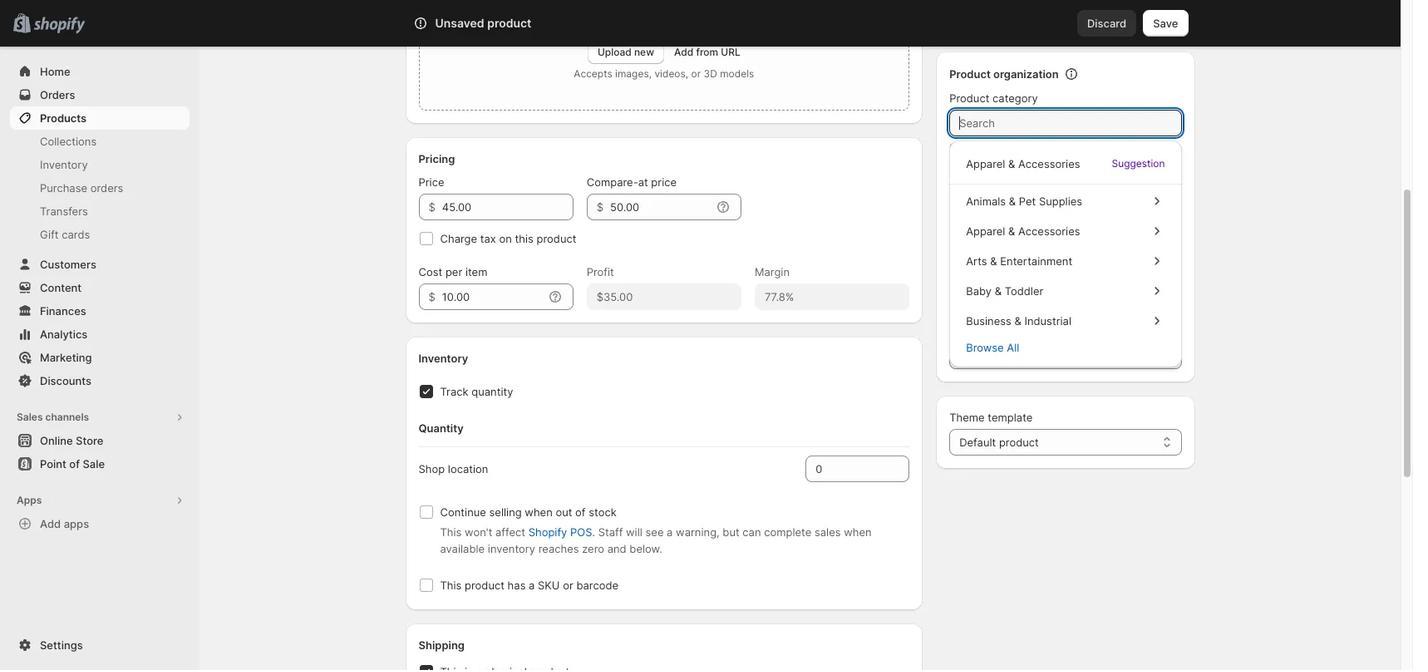 Task type: vqa. For each thing, say whether or not it's contained in the screenshot.
a
yes



Task type: describe. For each thing, give the bounding box(es) containing it.
add from url
[[675, 46, 741, 58]]

per
[[446, 265, 463, 279]]

content link
[[10, 276, 190, 299]]

add for add from url
[[675, 46, 694, 58]]

transfers
[[40, 205, 88, 218]]

1 horizontal spatial inventory
[[419, 352, 468, 365]]

home
[[40, 65, 70, 78]]

reaches
[[539, 542, 579, 556]]

product for product category
[[950, 91, 990, 105]]

apps button
[[10, 489, 190, 512]]

product category
[[950, 91, 1039, 105]]

below.
[[630, 542, 663, 556]]

add from url button
[[675, 46, 741, 58]]

shipping
[[419, 639, 465, 652]]

shop location
[[419, 462, 489, 476]]

pet
[[1019, 195, 1036, 208]]

shopify image
[[33, 17, 85, 34]]

& right "arts"
[[991, 254, 998, 268]]

online store link
[[10, 429, 190, 452]]

all
[[1007, 341, 1020, 354]]

when inside . staff will see a warning, but can complete sales when available inventory reaches zero and below.
[[844, 526, 872, 539]]

& up arts & entertainment
[[1009, 225, 1016, 238]]

price
[[651, 175, 677, 189]]

Price text field
[[442, 194, 574, 220]]

finances link
[[10, 299, 190, 323]]

0 horizontal spatial inventory
[[40, 158, 88, 171]]

2 apparel from the top
[[967, 225, 1006, 238]]

discounts link
[[10, 369, 190, 393]]

sale
[[83, 457, 105, 471]]

complete
[[764, 526, 812, 539]]

gift cards link
[[10, 223, 190, 246]]

save
[[1154, 17, 1179, 30]]

vendor
[[950, 218, 986, 231]]

online store
[[40, 434, 103, 447]]

analytics link
[[10, 323, 190, 346]]

baby & toddler
[[967, 284, 1044, 298]]

upload
[[598, 46, 632, 58]]

compare-
[[587, 175, 638, 189]]

product for product type
[[950, 165, 990, 178]]

determines
[[950, 141, 1008, 155]]

Compare-at price text field
[[610, 194, 712, 220]]

inventory link
[[10, 153, 190, 176]]

of inside "button"
[[69, 457, 80, 471]]

collections link
[[10, 130, 190, 153]]

and inside . staff will see a warning, but can complete sales when available inventory reaches zero and below.
[[608, 542, 627, 556]]

. staff will see a warning, but can complete sales when available inventory reaches zero and below.
[[440, 526, 872, 556]]

product for this product has a sku or barcode
[[465, 579, 505, 592]]

charge
[[440, 232, 477, 245]]

toddler
[[1005, 284, 1044, 298]]

supplies
[[1039, 195, 1083, 208]]

template
[[988, 411, 1033, 424]]

business & industrial
[[967, 314, 1072, 328]]

point of sale link
[[10, 452, 190, 476]]

settings
[[40, 639, 83, 652]]

this for this won't affect shopify pos
[[440, 526, 462, 539]]

marketing
[[40, 351, 92, 364]]

store
[[76, 434, 103, 447]]

product for default product
[[1000, 436, 1039, 449]]

international
[[963, 3, 1027, 17]]

location
[[448, 462, 489, 476]]

industrial
[[1025, 314, 1072, 328]]

upload new button
[[588, 41, 665, 64]]

cards
[[62, 228, 90, 241]]

& left pet
[[1009, 195, 1016, 208]]

products
[[40, 111, 87, 125]]

accepts
[[574, 67, 613, 80]]

3d
[[704, 67, 718, 80]]

search button
[[459, 10, 942, 37]]

save button
[[1144, 10, 1189, 37]]

but
[[723, 526, 740, 539]]

shop
[[419, 462, 445, 476]]

shopify pos link
[[529, 526, 592, 539]]

products link
[[10, 106, 190, 130]]

$ for compare-at price
[[597, 200, 604, 214]]

will
[[626, 526, 643, 539]]

analytics
[[40, 328, 88, 341]]

barcode
[[577, 579, 619, 592]]

product organization
[[950, 67, 1059, 81]]

1 apparel from the top
[[967, 157, 1006, 170]]

browse all
[[967, 341, 1020, 354]]

zero
[[582, 542, 605, 556]]

sales channels button
[[10, 406, 190, 429]]

marketing link
[[10, 346, 190, 369]]

profit
[[587, 265, 614, 279]]

Product category text field
[[950, 110, 1182, 136]]

& right baby
[[995, 284, 1002, 298]]

transfers link
[[10, 200, 190, 223]]

upload new
[[598, 46, 655, 58]]

united
[[1052, 3, 1086, 17]]

purchase orders
[[40, 181, 123, 195]]

type
[[993, 165, 1016, 178]]

home link
[[10, 60, 190, 83]]



Task type: locate. For each thing, give the bounding box(es) containing it.
entertainment
[[1001, 254, 1073, 268]]

unsaved
[[435, 16, 485, 30]]

stock
[[589, 506, 617, 519]]

product for product organization
[[950, 67, 991, 81]]

apps
[[64, 517, 89, 531]]

customers
[[40, 258, 96, 271]]

1 horizontal spatial a
[[667, 526, 673, 539]]

default product
[[960, 436, 1039, 449]]

business
[[967, 314, 1012, 328]]

when right the sales on the bottom right of page
[[844, 526, 872, 539]]

product left has
[[465, 579, 505, 592]]

Tags text field
[[950, 343, 1182, 369]]

0 horizontal spatial or
[[563, 579, 574, 592]]

0 vertical spatial of
[[69, 457, 80, 471]]

continue selling when out of stock
[[440, 506, 617, 519]]

charge tax on this product
[[440, 232, 577, 245]]

1 horizontal spatial collections
[[950, 271, 1007, 284]]

1 vertical spatial apparel & accessories
[[967, 225, 1081, 238]]

1 vertical spatial and
[[608, 542, 627, 556]]

us
[[1011, 141, 1026, 155]]

$
[[429, 200, 436, 214], [597, 200, 604, 214], [429, 290, 436, 304]]

1 vertical spatial inventory
[[419, 352, 468, 365]]

0 horizontal spatial and
[[608, 542, 627, 556]]

videos,
[[655, 67, 689, 80]]

and left united
[[1030, 3, 1049, 17]]

category
[[993, 91, 1039, 105]]

list box
[[950, 147, 1182, 361]]

default
[[960, 436, 997, 449]]

1 vertical spatial a
[[529, 579, 535, 592]]

when up shopify on the left
[[525, 506, 553, 519]]

when
[[525, 506, 553, 519], [844, 526, 872, 539]]

shopify
[[529, 526, 567, 539]]

1 vertical spatial or
[[563, 579, 574, 592]]

1 horizontal spatial when
[[844, 526, 872, 539]]

0 vertical spatial collections
[[40, 135, 97, 148]]

add apps button
[[10, 512, 190, 536]]

content
[[40, 281, 82, 294]]

1 vertical spatial product
[[950, 91, 990, 105]]

1 horizontal spatial or
[[692, 67, 701, 80]]

baby
[[967, 284, 992, 298]]

product down product organization
[[950, 91, 990, 105]]

0 vertical spatial this
[[440, 526, 462, 539]]

$ for price
[[429, 200, 436, 214]]

1 vertical spatial accessories
[[1019, 225, 1081, 238]]

1 vertical spatial collections
[[950, 271, 1007, 284]]

0 vertical spatial product
[[950, 67, 991, 81]]

apparel down determines us
[[967, 157, 1006, 170]]

0 vertical spatial add
[[675, 46, 694, 58]]

finances
[[40, 304, 86, 318]]

$ down cost
[[429, 290, 436, 304]]

collections down "arts"
[[950, 271, 1007, 284]]

inventory up purchase
[[40, 158, 88, 171]]

this won't affect shopify pos
[[440, 526, 592, 539]]

0 vertical spatial and
[[1030, 3, 1049, 17]]

None number field
[[806, 456, 885, 482]]

2 apparel & accessories from the top
[[967, 225, 1081, 238]]

sales
[[815, 526, 841, 539]]

determines us
[[950, 141, 1029, 155]]

warning,
[[676, 526, 720, 539]]

add left apps
[[40, 517, 61, 531]]

& up all
[[1015, 314, 1022, 328]]

tax
[[480, 232, 496, 245]]

accessories down supplies
[[1019, 225, 1081, 238]]

apparel
[[967, 157, 1006, 170], [967, 225, 1006, 238]]

1 product from the top
[[950, 67, 991, 81]]

Cost per item text field
[[442, 284, 544, 310]]

0 vertical spatial apparel
[[967, 157, 1006, 170]]

theme
[[950, 411, 985, 424]]

animals & pet supplies
[[967, 195, 1083, 208]]

add apps
[[40, 517, 89, 531]]

sales
[[17, 411, 43, 423]]

product
[[487, 16, 532, 30], [537, 232, 577, 245], [1000, 436, 1039, 449], [465, 579, 505, 592]]

online
[[40, 434, 73, 447]]

a right see
[[667, 526, 673, 539]]

add left from
[[675, 46, 694, 58]]

inventory up track
[[419, 352, 468, 365]]

collections
[[40, 135, 97, 148], [950, 271, 1007, 284]]

continue
[[440, 506, 486, 519]]

1 vertical spatial of
[[576, 506, 586, 519]]

track
[[440, 385, 469, 398]]

$ down compare-
[[597, 200, 604, 214]]

collections inside collections link
[[40, 135, 97, 148]]

discounts
[[40, 374, 91, 388]]

orders
[[40, 88, 75, 101]]

a inside . staff will see a warning, but can complete sales when available inventory reaches zero and below.
[[667, 526, 673, 539]]

tags
[[950, 324, 974, 338]]

1 horizontal spatial and
[[1030, 3, 1049, 17]]

selling
[[489, 506, 522, 519]]

1 vertical spatial add
[[40, 517, 61, 531]]

2 vertical spatial product
[[950, 165, 990, 178]]

3 product from the top
[[950, 165, 990, 178]]

2 this from the top
[[440, 579, 462, 592]]

point of sale button
[[0, 452, 200, 476]]

accepts images, videos, or 3d models
[[574, 67, 755, 80]]

on
[[499, 232, 512, 245]]

1 vertical spatial apparel
[[967, 225, 1006, 238]]

available
[[440, 542, 485, 556]]

url
[[721, 46, 741, 58]]

0 horizontal spatial when
[[525, 506, 553, 519]]

2 accessories from the top
[[1019, 225, 1081, 238]]

$ down price
[[429, 200, 436, 214]]

1 vertical spatial this
[[440, 579, 462, 592]]

images,
[[615, 67, 652, 80]]

won't
[[465, 526, 493, 539]]

product up product category
[[950, 67, 991, 81]]

0 vertical spatial accessories
[[1019, 157, 1081, 170]]

quantity
[[419, 422, 464, 435]]

$ for cost per item
[[429, 290, 436, 304]]

list box containing apparel & accessories
[[950, 147, 1182, 361]]

theme template
[[950, 411, 1033, 424]]

apparel down animals
[[967, 225, 1006, 238]]

0 horizontal spatial collections
[[40, 135, 97, 148]]

inventory
[[488, 542, 536, 556]]

0 vertical spatial apparel & accessories
[[967, 157, 1081, 170]]

channels
[[45, 411, 89, 423]]

1 horizontal spatial of
[[576, 506, 586, 519]]

product for unsaved product
[[487, 16, 532, 30]]

of right "out"
[[576, 506, 586, 519]]

1 accessories from the top
[[1019, 157, 1081, 170]]

compare-at price
[[587, 175, 677, 189]]

see
[[646, 526, 664, 539]]

organization
[[994, 67, 1059, 81]]

0 horizontal spatial of
[[69, 457, 80, 471]]

or left 3d
[[692, 67, 701, 80]]

settings link
[[10, 634, 190, 657]]

Margin text field
[[755, 284, 910, 310]]

0 vertical spatial a
[[667, 526, 673, 539]]

cost
[[419, 265, 443, 279]]

0 vertical spatial when
[[525, 506, 553, 519]]

animals
[[967, 195, 1006, 208]]

1 vertical spatial when
[[844, 526, 872, 539]]

0 vertical spatial inventory
[[40, 158, 88, 171]]

add inside button
[[40, 517, 61, 531]]

orders
[[90, 181, 123, 195]]

can
[[743, 526, 761, 539]]

.
[[592, 526, 595, 539]]

1 this from the top
[[440, 526, 462, 539]]

2 product from the top
[[950, 91, 990, 105]]

Profit text field
[[587, 284, 742, 310]]

&
[[1009, 157, 1016, 170], [1009, 195, 1016, 208], [1009, 225, 1016, 238], [991, 254, 998, 268], [995, 284, 1002, 298], [1015, 314, 1022, 328]]

accessories down 'us'
[[1019, 157, 1081, 170]]

of left sale
[[69, 457, 80, 471]]

this up available
[[440, 526, 462, 539]]

0 vertical spatial or
[[692, 67, 701, 80]]

models
[[720, 67, 755, 80]]

this for this product has a sku or barcode
[[440, 579, 462, 592]]

product right this
[[537, 232, 577, 245]]

0 horizontal spatial a
[[529, 579, 535, 592]]

a right has
[[529, 579, 535, 592]]

1 apparel & accessories from the top
[[967, 157, 1081, 170]]

product down template
[[1000, 436, 1039, 449]]

this
[[515, 232, 534, 245]]

and down staff
[[608, 542, 627, 556]]

and
[[1030, 3, 1049, 17], [608, 542, 627, 556]]

product type
[[950, 165, 1016, 178]]

product right unsaved on the left of page
[[487, 16, 532, 30]]

international and united states
[[963, 3, 1122, 17]]

quantity
[[472, 385, 514, 398]]

sku
[[538, 579, 560, 592]]

out
[[556, 506, 573, 519]]

add for add apps
[[40, 517, 61, 531]]

arts
[[967, 254, 988, 268]]

orders link
[[10, 83, 190, 106]]

collections down products
[[40, 135, 97, 148]]

pricing
[[419, 152, 455, 166]]

product down determines
[[950, 165, 990, 178]]

apparel & accessories down 'us'
[[967, 157, 1081, 170]]

track quantity
[[440, 385, 514, 398]]

or right sku
[[563, 579, 574, 592]]

customers link
[[10, 253, 190, 276]]

discard button
[[1078, 10, 1137, 37]]

& down 'us'
[[1009, 157, 1016, 170]]

from
[[697, 46, 719, 58]]

apps
[[17, 494, 42, 506]]

staff
[[599, 526, 623, 539]]

apparel & accessories down animals & pet supplies at the top of the page
[[967, 225, 1081, 238]]

0 horizontal spatial add
[[40, 517, 61, 531]]

1 horizontal spatial add
[[675, 46, 694, 58]]

item
[[466, 265, 488, 279]]

this down available
[[440, 579, 462, 592]]



